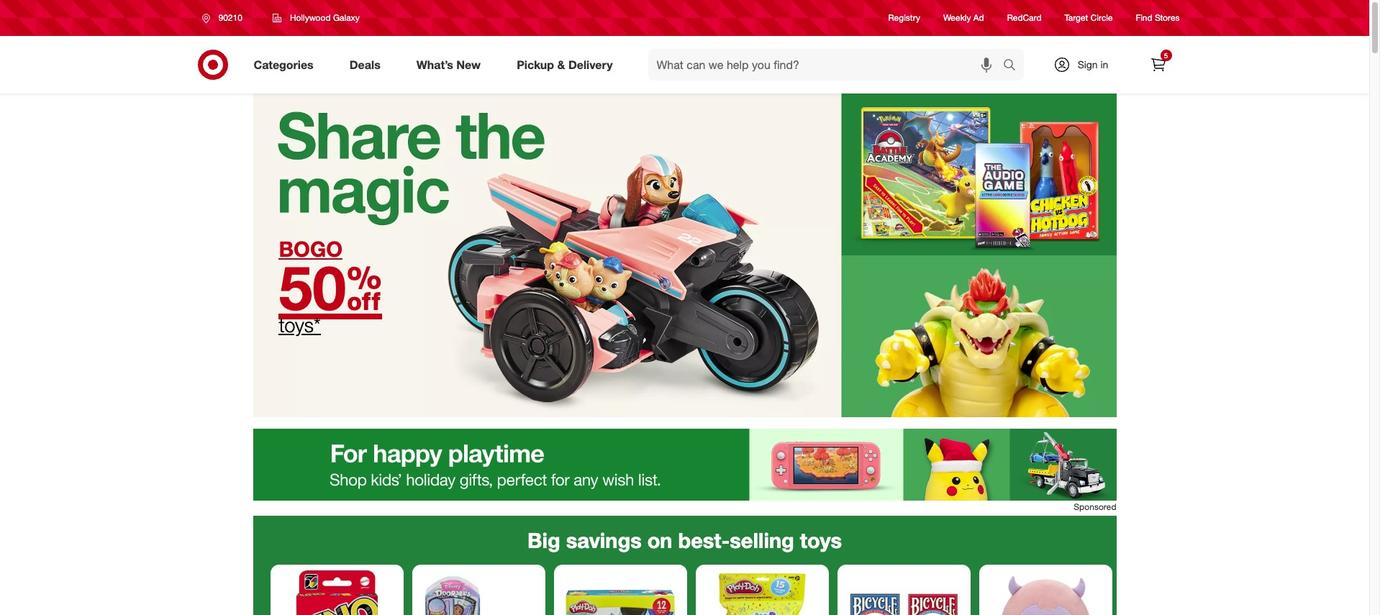 Task type: locate. For each thing, give the bounding box(es) containing it.
weekly ad
[[944, 13, 984, 23]]

registry
[[889, 13, 921, 23]]

deals
[[350, 57, 381, 72]]

find
[[1136, 13, 1153, 23]]

galaxy
[[333, 12, 360, 23]]

best-
[[678, 528, 730, 554]]

deals link
[[337, 49, 399, 81]]

search
[[997, 59, 1031, 73]]

weekly ad link
[[944, 12, 984, 24]]

what's
[[417, 57, 453, 72]]

5
[[1164, 51, 1168, 60]]

big
[[528, 528, 560, 554]]

toys*
[[279, 313, 321, 337]]

What can we help you find? suggestions appear below search field
[[648, 49, 1007, 81]]

what's new link
[[404, 49, 499, 81]]

in
[[1101, 58, 1109, 71]]

redcard
[[1007, 13, 1042, 23]]

selling
[[730, 528, 794, 554]]

pickup & delivery
[[517, 57, 613, 72]]

&
[[557, 57, 565, 72]]

50 
[[279, 251, 382, 325]]

bogo
[[279, 236, 343, 262]]

on
[[648, 528, 673, 554]]

search button
[[997, 49, 1031, 83]]

sign in link
[[1041, 49, 1131, 81]]

find stores link
[[1136, 12, 1180, 24]]

weekly
[[944, 13, 971, 23]]

90210 button
[[193, 5, 258, 31]]

big savings on best-selling toys
[[528, 528, 842, 554]]

savings
[[566, 528, 642, 554]]



Task type: vqa. For each thing, say whether or not it's contained in the screenshot.
registry
yes



Task type: describe. For each thing, give the bounding box(es) containing it.
toys
[[800, 528, 842, 554]]

find stores
[[1136, 13, 1180, 23]]

new
[[457, 57, 481, 72]]

carousel region
[[253, 516, 1117, 615]]

50
[[279, 251, 346, 325]]

share the magic image
[[253, 94, 1117, 417]]

circle
[[1091, 13, 1113, 23]]

target
[[1065, 13, 1089, 23]]

hollywood galaxy
[[290, 12, 360, 23]]

pickup & delivery link
[[505, 49, 631, 81]]

90210
[[218, 12, 242, 23]]

sign
[[1078, 58, 1098, 71]]


[[346, 251, 382, 325]]

registry link
[[889, 12, 921, 24]]

target circle link
[[1065, 12, 1113, 24]]

categories
[[254, 57, 314, 72]]

hollywood galaxy button
[[263, 5, 369, 31]]

hollywood
[[290, 12, 331, 23]]

sponsored
[[1074, 502, 1117, 512]]

sign in
[[1078, 58, 1109, 71]]

advertisement region
[[253, 429, 1117, 501]]

target circle
[[1065, 13, 1113, 23]]

categories link
[[241, 49, 332, 81]]

delivery
[[569, 57, 613, 72]]

what's new
[[417, 57, 481, 72]]

stores
[[1155, 13, 1180, 23]]

5 link
[[1143, 49, 1174, 81]]

pickup
[[517, 57, 554, 72]]

ad
[[974, 13, 984, 23]]

redcard link
[[1007, 12, 1042, 24]]



